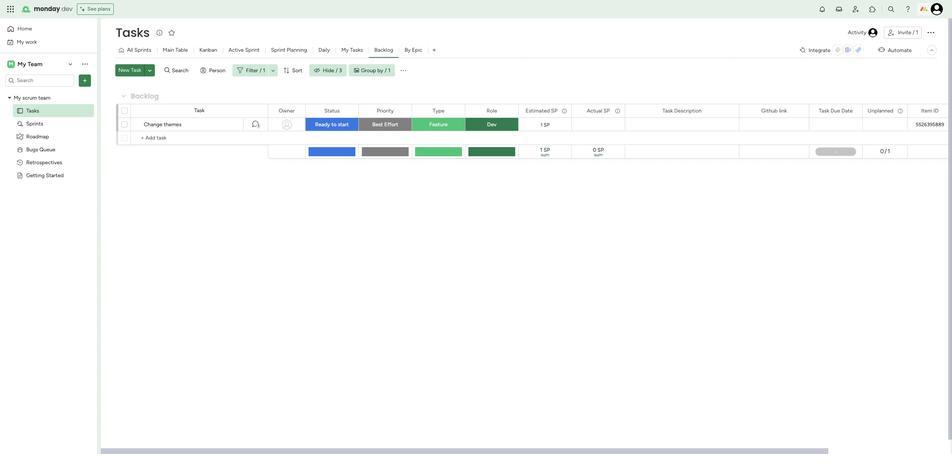 Task type: describe. For each thing, give the bounding box(es) containing it.
all sprints
[[127, 47, 151, 53]]

hide / 3
[[323, 67, 342, 74]]

0 horizontal spatial options image
[[81, 77, 89, 84]]

by
[[378, 67, 384, 74]]

task description
[[663, 108, 702, 114]]

sp for 1 sp sum
[[544, 147, 550, 153]]

github
[[762, 108, 778, 114]]

github link
[[762, 108, 788, 114]]

my scrum team
[[14, 95, 51, 101]]

activity button
[[846, 27, 882, 39]]

Tasks field
[[114, 24, 152, 41]]

backlog button
[[369, 44, 399, 56]]

sum for 0
[[595, 152, 603, 158]]

to
[[332, 121, 337, 128]]

plans
[[98, 6, 110, 12]]

estimated sp
[[526, 108, 558, 114]]

1 horizontal spatial tasks
[[116, 24, 150, 41]]

workspace image
[[7, 60, 15, 68]]

column information image for unplanned
[[898, 108, 904, 114]]

sp for estimated sp
[[552, 108, 558, 114]]

role
[[487, 108, 497, 114]]

scrum
[[22, 95, 37, 101]]

started
[[46, 172, 64, 179]]

effort
[[385, 121, 399, 128]]

due
[[831, 108, 841, 114]]

main table button
[[157, 44, 194, 56]]

Github link field
[[760, 107, 790, 115]]

help image
[[905, 5, 912, 13]]

Role field
[[485, 107, 499, 115]]

Priority field
[[375, 107, 396, 115]]

themes
[[164, 121, 182, 128]]

dev
[[62, 5, 73, 13]]

sp for 0 sp sum
[[598, 147, 604, 153]]

automate
[[889, 47, 912, 54]]

id
[[934, 108, 939, 114]]

team
[[38, 95, 51, 101]]

hide
[[323, 67, 334, 74]]

active sprint button
[[223, 44, 265, 56]]

active
[[229, 47, 244, 53]]

kanban
[[200, 47, 217, 53]]

/ for invite
[[913, 29, 915, 36]]

home button
[[5, 23, 82, 35]]

1 sp sum
[[541, 147, 550, 158]]

backlog for 'backlog' field at top left
[[131, 91, 159, 101]]

/ for filter
[[260, 67, 262, 74]]

1 inside 1 sp sum
[[541, 147, 543, 153]]

by epic
[[405, 47, 423, 53]]

Estimated SP field
[[524, 107, 560, 115]]

1 sprint from the left
[[245, 47, 260, 53]]

invite / 1
[[899, 29, 919, 36]]

sp for actual sp
[[604, 108, 610, 114]]

best effort
[[373, 121, 399, 128]]

0 / 1
[[881, 148, 891, 155]]

my work
[[17, 39, 37, 45]]

owner
[[279, 108, 295, 114]]

estimated
[[526, 108, 550, 114]]

Item ID field
[[920, 107, 941, 115]]

Owner field
[[277, 107, 297, 115]]

3
[[339, 67, 342, 74]]

roadmap
[[26, 133, 49, 140]]

type
[[433, 108, 445, 114]]

filter
[[246, 67, 258, 74]]

Unplanned field
[[867, 107, 896, 115]]

best
[[373, 121, 383, 128]]

0 for 0 / 1
[[881, 148, 885, 155]]

see plans
[[87, 6, 110, 12]]

2 sprint from the left
[[271, 47, 286, 53]]

0 sp sum
[[593, 147, 604, 158]]

new
[[118, 67, 130, 73]]

backlog for backlog button
[[375, 47, 393, 53]]

main
[[163, 47, 174, 53]]

filter / 1
[[246, 67, 265, 74]]

daily
[[319, 47, 330, 53]]

0 for 0 sp sum
[[593, 147, 597, 153]]

ready to start
[[315, 121, 349, 128]]

Search field
[[170, 65, 193, 76]]

public board image for getting started
[[16, 172, 24, 179]]

status
[[325, 108, 340, 114]]

work
[[25, 39, 37, 45]]

actual
[[587, 108, 603, 114]]

item
[[922, 108, 933, 114]]

item id
[[922, 108, 939, 114]]

new task
[[118, 67, 141, 73]]

sort button
[[280, 64, 307, 77]]

column information image for estimated sp
[[562, 108, 568, 114]]

autopilot image
[[879, 45, 886, 55]]

column information image
[[615, 108, 621, 114]]

Search in workspace field
[[16, 76, 64, 85]]

see
[[87, 6, 96, 12]]

getting started
[[26, 172, 64, 179]]

monday dev
[[34, 5, 73, 13]]

epic
[[412, 47, 423, 53]]

list box containing my scrum team
[[0, 90, 97, 285]]

sort
[[292, 67, 303, 74]]

queue
[[39, 146, 55, 153]]

workspace options image
[[81, 60, 89, 68]]

description
[[675, 108, 702, 114]]

team
[[28, 60, 42, 68]]



Task type: locate. For each thing, give the bounding box(es) containing it.
daily button
[[313, 44, 336, 56]]

integrate
[[809, 47, 831, 54]]

0
[[593, 147, 597, 153], [881, 148, 885, 155]]

sprint right active
[[245, 47, 260, 53]]

by
[[405, 47, 411, 53]]

column information image right estimated sp field at the right of page
[[562, 108, 568, 114]]

2 public board image from the top
[[16, 172, 24, 179]]

actual sp
[[587, 108, 610, 114]]

task left 'description'
[[663, 108, 673, 114]]

1 horizontal spatial sum
[[595, 152, 603, 158]]

task for task description
[[663, 108, 673, 114]]

task
[[131, 67, 141, 73], [194, 107, 205, 114], [663, 108, 673, 114], [820, 108, 830, 114]]

select product image
[[7, 5, 14, 13]]

sprints inside button
[[134, 47, 151, 53]]

my right caret down image
[[14, 95, 21, 101]]

public board image left getting
[[16, 172, 24, 179]]

sprint left planning
[[271, 47, 286, 53]]

2 horizontal spatial tasks
[[350, 47, 363, 53]]

1 vertical spatial public board image
[[16, 172, 24, 179]]

invite / 1 button
[[885, 27, 922, 39]]

/ inside button
[[913, 29, 915, 36]]

menu image
[[400, 67, 407, 74]]

bugs
[[26, 146, 38, 153]]

sum inside '0 sp sum'
[[595, 152, 603, 158]]

inbox image
[[836, 5, 844, 13]]

dev
[[488, 121, 497, 128]]

public board image
[[16, 107, 24, 114], [16, 172, 24, 179]]

maria williams image
[[932, 3, 944, 15]]

sp inside estimated sp field
[[552, 108, 558, 114]]

1 public board image from the top
[[16, 107, 24, 114]]

feature
[[430, 121, 448, 128]]

backlog up by on the top left of the page
[[375, 47, 393, 53]]

task inside field
[[820, 108, 830, 114]]

bugs queue
[[26, 146, 55, 153]]

my left work
[[17, 39, 24, 45]]

my up 3
[[342, 47, 349, 53]]

0 vertical spatial public board image
[[16, 107, 24, 114]]

by epic button
[[399, 44, 428, 56]]

/ for 0
[[885, 148, 888, 155]]

sprints up the roadmap
[[26, 121, 43, 127]]

options image
[[927, 28, 936, 37], [81, 77, 89, 84]]

search everything image
[[888, 5, 896, 13]]

option
[[0, 91, 97, 93]]

sprint planning
[[271, 47, 307, 53]]

backlog down angle down icon
[[131, 91, 159, 101]]

my for my work
[[17, 39, 24, 45]]

Actual SP field
[[585, 107, 612, 115]]

Type field
[[431, 107, 447, 115]]

sp inside 1 sp sum
[[544, 147, 550, 153]]

m
[[9, 61, 13, 67]]

person
[[209, 67, 226, 74]]

task due date
[[820, 108, 853, 114]]

1
[[917, 29, 919, 36], [263, 67, 265, 74], [388, 67, 391, 74], [541, 122, 543, 128], [258, 124, 259, 128], [541, 147, 543, 153], [888, 148, 891, 155]]

1 vertical spatial options image
[[81, 77, 89, 84]]

task inside button
[[131, 67, 141, 73]]

sp for 1 sp
[[544, 122, 550, 128]]

backlog inside 'backlog' field
[[131, 91, 159, 101]]

backlog inside backlog button
[[375, 47, 393, 53]]

v2 search image
[[165, 66, 170, 75]]

table
[[176, 47, 188, 53]]

date
[[842, 108, 853, 114]]

home
[[18, 26, 32, 32]]

my inside workspace selection element
[[18, 60, 26, 68]]

my tasks
[[342, 47, 363, 53]]

activity
[[849, 29, 867, 36]]

group by / 1
[[361, 67, 391, 74]]

sprints inside list box
[[26, 121, 43, 127]]

new task button
[[115, 64, 144, 77]]

ready
[[315, 121, 330, 128]]

+ Add task text field
[[135, 134, 265, 143]]

0 horizontal spatial backlog
[[131, 91, 159, 101]]

invite members image
[[853, 5, 860, 13]]

0 horizontal spatial sprints
[[26, 121, 43, 127]]

list box
[[0, 90, 97, 285]]

my work button
[[5, 36, 82, 48]]

public board image down scrum
[[16, 107, 24, 114]]

my right workspace icon
[[18, 60, 26, 68]]

1 sum from the left
[[541, 152, 550, 158]]

add view image
[[433, 47, 436, 53]]

planning
[[287, 47, 307, 53]]

0 vertical spatial tasks
[[116, 24, 150, 41]]

/ for hide
[[336, 67, 338, 74]]

kanban button
[[194, 44, 223, 56]]

sum
[[541, 152, 550, 158], [595, 152, 603, 158]]

my for my tasks
[[342, 47, 349, 53]]

task for task
[[194, 107, 205, 114]]

dapulse integrations image
[[800, 47, 806, 53]]

0 horizontal spatial sprint
[[245, 47, 260, 53]]

0 horizontal spatial sum
[[541, 152, 550, 158]]

my inside list box
[[14, 95, 21, 101]]

getting
[[26, 172, 45, 179]]

1 sp
[[541, 122, 550, 128]]

column information image right the unplanned field
[[898, 108, 904, 114]]

sprints
[[134, 47, 151, 53], [26, 121, 43, 127]]

change themes
[[144, 121, 182, 128]]

options image down the workspace options icon
[[81, 77, 89, 84]]

tasks inside button
[[350, 47, 363, 53]]

column information image
[[562, 108, 568, 114], [898, 108, 904, 114]]

arrow down image
[[269, 66, 278, 75]]

notifications image
[[819, 5, 827, 13]]

1 vertical spatial tasks
[[350, 47, 363, 53]]

0 horizontal spatial column information image
[[562, 108, 568, 114]]

sprint planning button
[[265, 44, 313, 56]]

0 vertical spatial backlog
[[375, 47, 393, 53]]

sum for 1
[[541, 152, 550, 158]]

1 horizontal spatial options image
[[927, 28, 936, 37]]

all
[[127, 47, 133, 53]]

2 column information image from the left
[[898, 108, 904, 114]]

sp
[[552, 108, 558, 114], [604, 108, 610, 114], [544, 122, 550, 128], [544, 147, 550, 153], [598, 147, 604, 153]]

2 sum from the left
[[595, 152, 603, 158]]

my for my team
[[18, 60, 26, 68]]

invite
[[899, 29, 912, 36]]

1 horizontal spatial sprint
[[271, 47, 286, 53]]

0 inside '0 sp sum'
[[593, 147, 597, 153]]

sp inside '0 sp sum'
[[598, 147, 604, 153]]

/
[[913, 29, 915, 36], [260, 67, 262, 74], [336, 67, 338, 74], [385, 67, 387, 74], [885, 148, 888, 155]]

priority
[[377, 108, 394, 114]]

Task Due Date field
[[818, 107, 855, 115]]

backlog
[[375, 47, 393, 53], [131, 91, 159, 101]]

show board description image
[[155, 29, 164, 37]]

retrospectives
[[26, 159, 62, 166]]

sprints right all
[[134, 47, 151, 53]]

Status field
[[323, 107, 342, 115]]

collapse board header image
[[930, 47, 936, 53]]

0 vertical spatial sprints
[[134, 47, 151, 53]]

caret down image
[[8, 95, 11, 101]]

1 horizontal spatial 0
[[881, 148, 885, 155]]

sprint
[[245, 47, 260, 53], [271, 47, 286, 53]]

0 horizontal spatial 0
[[593, 147, 597, 153]]

unplanned
[[868, 108, 894, 114]]

task left due
[[820, 108, 830, 114]]

person button
[[197, 64, 230, 77]]

task up + add task text box
[[194, 107, 205, 114]]

my for my scrum team
[[14, 95, 21, 101]]

Task Description field
[[661, 107, 704, 115]]

task inside field
[[663, 108, 673, 114]]

sum inside 1 sp sum
[[541, 152, 550, 158]]

tasks up group on the left of page
[[350, 47, 363, 53]]

my
[[17, 39, 24, 45], [342, 47, 349, 53], [18, 60, 26, 68], [14, 95, 21, 101]]

task right new
[[131, 67, 141, 73]]

1 button
[[243, 118, 268, 131]]

options image up collapse board header icon
[[927, 28, 936, 37]]

link
[[780, 108, 788, 114]]

apps image
[[869, 5, 877, 13]]

monday
[[34, 5, 60, 13]]

2 vertical spatial tasks
[[26, 108, 39, 114]]

workspace selection element
[[7, 60, 44, 69]]

Backlog field
[[129, 91, 161, 101]]

public board image for tasks
[[16, 107, 24, 114]]

0 vertical spatial options image
[[927, 28, 936, 37]]

group
[[361, 67, 376, 74]]

angle down image
[[148, 68, 152, 73]]

all sprints button
[[115, 44, 157, 56]]

0 horizontal spatial tasks
[[26, 108, 39, 114]]

start
[[338, 121, 349, 128]]

1 column information image from the left
[[562, 108, 568, 114]]

tasks
[[116, 24, 150, 41], [350, 47, 363, 53], [26, 108, 39, 114]]

my tasks button
[[336, 44, 369, 56]]

task for task due date
[[820, 108, 830, 114]]

1 vertical spatial sprints
[[26, 121, 43, 127]]

change
[[144, 121, 163, 128]]

see plans button
[[77, 3, 114, 15]]

tasks down my scrum team
[[26, 108, 39, 114]]

1 vertical spatial backlog
[[131, 91, 159, 101]]

add to favorites image
[[168, 29, 176, 36]]

tasks up all
[[116, 24, 150, 41]]

1 horizontal spatial column information image
[[898, 108, 904, 114]]

1 horizontal spatial backlog
[[375, 47, 393, 53]]

1 horizontal spatial sprints
[[134, 47, 151, 53]]

5526395889
[[917, 122, 945, 128]]

sp inside actual sp field
[[604, 108, 610, 114]]



Task type: vqa. For each thing, say whether or not it's contained in the screenshot.
1 in the 1 SP sum
yes



